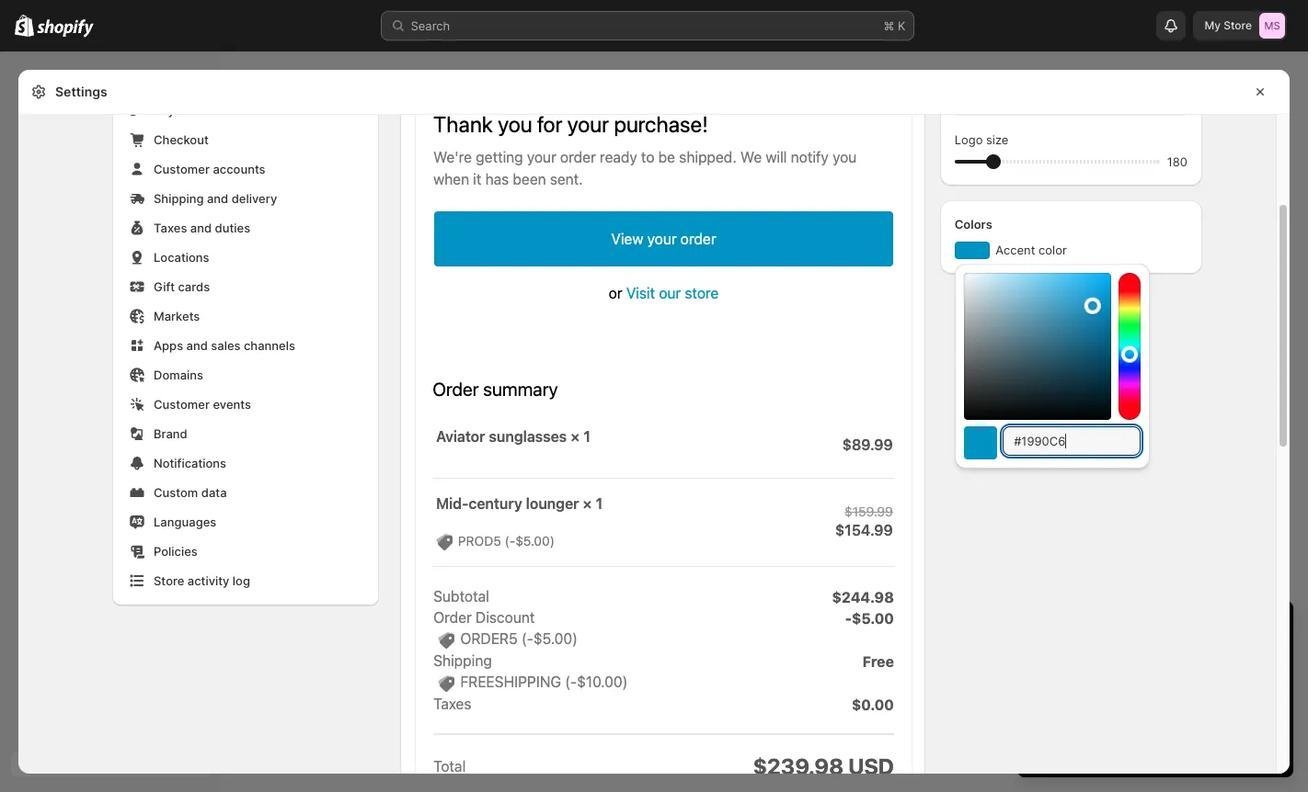 Task type: locate. For each thing, give the bounding box(es) containing it.
None text field
[[1003, 426, 1140, 456]]

customer for customer accounts
[[154, 162, 210, 177]]

shipping
[[154, 191, 204, 206]]

brand link
[[124, 421, 367, 447]]

gift cards link
[[124, 274, 367, 300]]

sales
[[211, 339, 241, 353]]

gift cards
[[154, 280, 210, 294]]

apps and sales channels link
[[124, 333, 367, 359]]

shopify image
[[15, 15, 34, 37]]

customer down checkout at the top of the page
[[154, 162, 210, 177]]

checkout link
[[124, 127, 367, 153]]

customer down domains
[[154, 397, 210, 412]]

and inside 'link'
[[207, 191, 228, 206]]

store inside "link"
[[154, 574, 184, 589]]

180
[[1167, 155, 1188, 169]]

0 vertical spatial and
[[207, 191, 228, 206]]

0 vertical spatial store
[[1224, 18, 1252, 32]]

color
[[1039, 243, 1067, 258]]

and
[[207, 191, 228, 206], [190, 221, 212, 236], [186, 339, 208, 353]]

custom data
[[154, 486, 227, 500]]

store right the my
[[1224, 18, 1252, 32]]

data
[[201, 486, 227, 500]]

my
[[1205, 18, 1221, 32]]

3 days left in your trial element
[[1017, 649, 1293, 778]]

and right taxes
[[190, 221, 212, 236]]

accent color
[[996, 243, 1067, 258]]

custom data link
[[124, 480, 367, 506]]

taxes and duties link
[[124, 215, 367, 241]]

logo size
[[955, 132, 1009, 147]]

and down customer accounts
[[207, 191, 228, 206]]

customer
[[154, 162, 210, 177], [154, 397, 210, 412]]

0 horizontal spatial store
[[154, 574, 184, 589]]

and for sales
[[186, 339, 208, 353]]

languages link
[[124, 510, 367, 535]]

1 vertical spatial and
[[190, 221, 212, 236]]

0 vertical spatial customer
[[154, 162, 210, 177]]

store
[[1224, 18, 1252, 32], [154, 574, 184, 589]]

brand
[[154, 427, 187, 442]]

2 customer from the top
[[154, 397, 210, 412]]

customer events link
[[124, 392, 367, 418]]

notifications link
[[124, 451, 367, 477]]

checkout
[[154, 132, 209, 147]]

and for duties
[[190, 221, 212, 236]]

1 vertical spatial customer
[[154, 397, 210, 412]]

1 customer from the top
[[154, 162, 210, 177]]

1 vertical spatial store
[[154, 574, 184, 589]]

⌘
[[884, 18, 895, 33]]

2 vertical spatial and
[[186, 339, 208, 353]]

dialog
[[1297, 70, 1308, 775]]

my store
[[1205, 18, 1252, 32]]

store down policies
[[154, 574, 184, 589]]

store activity log link
[[124, 569, 367, 594]]

languages
[[154, 515, 216, 530]]

locations link
[[124, 245, 367, 270]]

shopify image
[[37, 19, 94, 37]]

and right apps
[[186, 339, 208, 353]]



Task type: vqa. For each thing, say whether or not it's contained in the screenshot.
Logo
yes



Task type: describe. For each thing, give the bounding box(es) containing it.
k
[[898, 18, 906, 33]]

payments link
[[124, 98, 367, 123]]

apps
[[154, 339, 183, 353]]

and for delivery
[[207, 191, 228, 206]]

customer for customer events
[[154, 397, 210, 412]]

domains link
[[124, 362, 367, 388]]

customer events
[[154, 397, 251, 412]]

delivery
[[232, 191, 277, 206]]

settings
[[55, 84, 107, 99]]

store activity log
[[154, 574, 250, 589]]

taxes
[[154, 221, 187, 236]]

accounts
[[213, 162, 265, 177]]

payments
[[154, 103, 210, 118]]

size
[[986, 132, 1009, 147]]

Logo size range field
[[955, 149, 1160, 175]]

customer accounts
[[154, 162, 265, 177]]

my store image
[[1259, 13, 1285, 39]]

⌘ k
[[884, 18, 906, 33]]

markets link
[[124, 304, 367, 329]]

customer accounts link
[[124, 156, 367, 182]]

settings dialog
[[18, 0, 1290, 793]]

taxes and duties
[[154, 221, 250, 236]]

log
[[233, 574, 250, 589]]

markets
[[154, 309, 200, 324]]

notifications
[[154, 456, 226, 471]]

shipping and delivery
[[154, 191, 277, 206]]

1 horizontal spatial store
[[1224, 18, 1252, 32]]

gift
[[154, 280, 175, 294]]

accent
[[996, 243, 1035, 258]]

custom
[[154, 486, 198, 500]]

logo
[[955, 132, 983, 147]]

search
[[411, 18, 450, 33]]

policies
[[154, 545, 198, 559]]

events
[[213, 397, 251, 412]]

channels
[[244, 339, 295, 353]]

apps and sales channels
[[154, 339, 295, 353]]

domains
[[154, 368, 203, 383]]

duties
[[215, 221, 250, 236]]

shipping and delivery link
[[124, 186, 367, 212]]

colors
[[955, 217, 992, 232]]

locations
[[154, 250, 209, 265]]

activity
[[187, 574, 229, 589]]

policies link
[[124, 539, 367, 565]]

cards
[[178, 280, 210, 294]]



